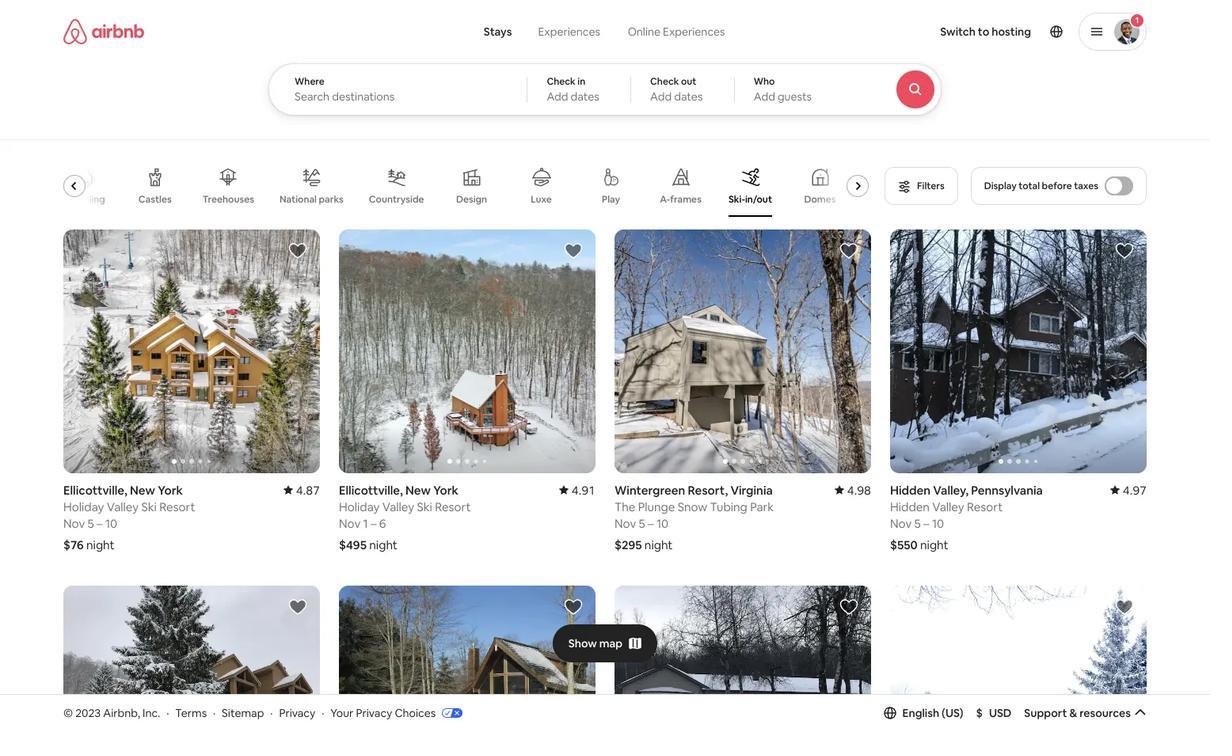 Task type: describe. For each thing, give the bounding box(es) containing it.
terms link
[[175, 706, 207, 721]]

4 · from the left
[[322, 706, 324, 721]]

1 inside dropdown button
[[1136, 15, 1139, 25]]

ellicottville, for 5
[[63, 483, 127, 498]]

– inside hidden valley, pennsylvania hidden valley resort nov 5 – 10 $550 night
[[924, 516, 930, 531]]

ellicottville, new york holiday valley ski resort nov 1 – 6 $495 night
[[339, 483, 471, 553]]

national parks
[[280, 193, 344, 206]]

©
[[63, 706, 73, 721]]

ellicottville, new york holiday valley ski resort nov 5 – 10 $76 night
[[63, 483, 195, 553]]

play
[[602, 193, 620, 206]]

resources
[[1080, 706, 1131, 721]]

add to wishlist: claysburg, pennsylvania image
[[1115, 598, 1134, 617]]

filters
[[917, 180, 945, 192]]

4.98 out of 5 average rating image
[[835, 483, 871, 498]]

switch to hosting
[[940, 25, 1031, 39]]

english
[[903, 706, 940, 721]]

group containing national parks
[[63, 155, 875, 217]]

resort for ellicottville, new york holiday valley ski resort nov 1 – 6 $495 night
[[435, 500, 471, 515]]

pennsylvania
[[971, 483, 1043, 498]]

before
[[1042, 180, 1072, 192]]

hidden valley, pennsylvania hidden valley resort nov 5 – 10 $550 night
[[890, 483, 1043, 553]]

– inside ellicottville, new york holiday valley ski resort nov 1 – 6 $495 night
[[371, 516, 377, 531]]

out
[[681, 75, 697, 88]]

plunge
[[638, 500, 675, 515]]

map
[[600, 637, 623, 651]]

2 privacy from the left
[[356, 706, 392, 721]]

your privacy choices
[[331, 706, 436, 721]]

1 vertical spatial add to wishlist: ellicottville, new york image
[[288, 598, 307, 617]]

a-
[[660, 193, 670, 206]]

$495
[[339, 538, 367, 553]]

switch to hosting link
[[931, 15, 1041, 48]]

2 hidden from the top
[[890, 500, 930, 515]]

stays tab panel
[[269, 63, 985, 116]]

hosting
[[992, 25, 1031, 39]]

parks
[[319, 193, 344, 206]]

4.91
[[572, 483, 596, 498]]

snow
[[678, 500, 708, 515]]

who
[[754, 75, 775, 88]]

stays
[[484, 25, 512, 39]]

display
[[984, 180, 1017, 192]]

nov inside ellicottville, new york holiday valley ski resort nov 5 – 10 $76 night
[[63, 516, 85, 531]]

total
[[1019, 180, 1040, 192]]

terms
[[175, 706, 207, 721]]

nov inside hidden valley, pennsylvania hidden valley resort nov 5 – 10 $550 night
[[890, 516, 912, 531]]

treehouses
[[203, 193, 254, 206]]

holiday for 1
[[339, 500, 380, 515]]

filters button
[[885, 167, 958, 205]]

4.87 out of 5 average rating image
[[283, 483, 320, 498]]

terms · sitemap · privacy
[[175, 706, 316, 721]]

nov inside wintergreen resort, virginia the plunge snow tubing park nov 5 – 10 $295 night
[[615, 516, 636, 531]]

privacy link
[[279, 706, 316, 721]]

add inside who add guests
[[754, 90, 775, 104]]

4.91 out of 5 average rating image
[[559, 483, 596, 498]]

add for check in add dates
[[547, 90, 568, 104]]

&
[[1070, 706, 1077, 721]]

inc.
[[143, 706, 160, 721]]

support & resources
[[1025, 706, 1131, 721]]

the
[[615, 500, 636, 515]]

1 · from the left
[[167, 706, 169, 721]]

4.98
[[847, 483, 871, 498]]

add for check out add dates
[[650, 90, 672, 104]]

ski-
[[729, 193, 745, 206]]

2023
[[75, 706, 101, 721]]

support & resources button
[[1025, 706, 1147, 721]]

– inside ellicottville, new york holiday valley ski resort nov 5 – 10 $76 night
[[97, 516, 103, 531]]

4.87
[[296, 483, 320, 498]]

castles
[[138, 193, 172, 206]]

airbnb,
[[103, 706, 140, 721]]

resort,
[[688, 483, 728, 498]]

online
[[628, 25, 661, 39]]

virginia
[[731, 483, 773, 498]]

night inside ellicottville, new york holiday valley ski resort nov 1 – 6 $495 night
[[369, 538, 398, 553]]

taxes
[[1074, 180, 1099, 192]]

where
[[295, 75, 325, 88]]

1 inside ellicottville, new york holiday valley ski resort nov 1 – 6 $495 night
[[363, 516, 368, 531]]

english (us) button
[[884, 706, 964, 721]]

add to wishlist: wintergreen resort, virginia image
[[840, 242, 859, 261]]

1 hidden from the top
[[890, 483, 931, 498]]

usd
[[989, 706, 1012, 721]]

frames
[[670, 193, 702, 206]]

wintergreen
[[615, 483, 685, 498]]

check in add dates
[[547, 75, 599, 104]]

2 · from the left
[[213, 706, 216, 721]]

choices
[[395, 706, 436, 721]]

6
[[379, 516, 386, 531]]



Task type: vqa. For each thing, say whether or not it's contained in the screenshot.
Airbnb Plus
no



Task type: locate. For each thing, give the bounding box(es) containing it.
0 horizontal spatial check
[[547, 75, 576, 88]]

(us)
[[942, 706, 964, 721]]

holiday up 6
[[339, 500, 380, 515]]

0 horizontal spatial york
[[158, 483, 183, 498]]

1 horizontal spatial check
[[650, 75, 679, 88]]

0 horizontal spatial privacy
[[279, 706, 316, 721]]

$
[[976, 706, 983, 721]]

2 check from the left
[[650, 75, 679, 88]]

dates down in at the top left of page
[[571, 90, 599, 104]]

None search field
[[269, 0, 985, 116]]

2 horizontal spatial valley
[[933, 500, 965, 515]]

2 dates from the left
[[674, 90, 703, 104]]

holiday for 5
[[63, 500, 104, 515]]

2 night from the left
[[369, 538, 398, 553]]

nov
[[63, 516, 85, 531], [339, 516, 361, 531], [615, 516, 636, 531], [890, 516, 912, 531]]

1 experiences from the left
[[538, 25, 600, 39]]

1 ellicottville, from the left
[[63, 483, 127, 498]]

ski for nov 1 – 6
[[417, 500, 432, 515]]

experiences
[[538, 25, 600, 39], [663, 25, 725, 39]]

york inside ellicottville, new york holiday valley ski resort nov 5 – 10 $76 night
[[158, 483, 183, 498]]

hidden
[[890, 483, 931, 498], [890, 500, 930, 515]]

10 inside hidden valley, pennsylvania hidden valley resort nov 5 – 10 $550 night
[[932, 516, 944, 531]]

show map button
[[553, 625, 658, 663]]

3 resort from the left
[[967, 500, 1003, 515]]

add inside check in add dates
[[547, 90, 568, 104]]

york for ellicottville, new york holiday valley ski resort nov 5 – 10 $76 night
[[158, 483, 183, 498]]

1 button
[[1079, 13, 1147, 51]]

add to wishlist: hidden valley, pennsylvania image
[[1115, 242, 1134, 261]]

5
[[88, 516, 94, 531], [639, 516, 645, 531], [915, 516, 921, 531]]

1 resort from the left
[[159, 500, 195, 515]]

1 privacy from the left
[[279, 706, 316, 721]]

park
[[750, 500, 774, 515]]

0 horizontal spatial valley
[[107, 500, 139, 515]]

trending
[[65, 193, 105, 206]]

ellicottville, up 6
[[339, 483, 403, 498]]

1 horizontal spatial 1
[[1136, 15, 1139, 25]]

new inside ellicottville, new york holiday valley ski resort nov 5 – 10 $76 night
[[130, 483, 155, 498]]

valley for 10
[[107, 500, 139, 515]]

1 dates from the left
[[571, 90, 599, 104]]

© 2023 airbnb, inc. ·
[[63, 706, 169, 721]]

dates down out
[[674, 90, 703, 104]]

1 horizontal spatial resort
[[435, 500, 471, 515]]

1 horizontal spatial valley
[[382, 500, 414, 515]]

night inside wintergreen resort, virginia the plunge snow tubing park nov 5 – 10 $295 night
[[645, 538, 673, 553]]

privacy right your
[[356, 706, 392, 721]]

2 10 from the left
[[657, 516, 669, 531]]

check left out
[[650, 75, 679, 88]]

night down 6
[[369, 538, 398, 553]]

in/out
[[745, 193, 772, 206]]

none search field containing stays
[[269, 0, 985, 116]]

ellicottville,
[[63, 483, 127, 498], [339, 483, 403, 498]]

·
[[167, 706, 169, 721], [213, 706, 216, 721], [270, 706, 273, 721], [322, 706, 324, 721]]

domes
[[804, 193, 836, 206]]

privacy left your
[[279, 706, 316, 721]]

switch
[[940, 25, 976, 39]]

check for check in add dates
[[547, 75, 576, 88]]

valley,
[[933, 483, 969, 498]]

0 horizontal spatial experiences
[[538, 25, 600, 39]]

5 inside wintergreen resort, virginia the plunge snow tubing park nov 5 – 10 $295 night
[[639, 516, 645, 531]]

4 night from the left
[[920, 538, 949, 553]]

ski inside ellicottville, new york holiday valley ski resort nov 5 – 10 $76 night
[[141, 500, 157, 515]]

Where field
[[295, 90, 502, 104]]

3 night from the left
[[645, 538, 673, 553]]

display total before taxes button
[[971, 167, 1147, 205]]

valley inside ellicottville, new york holiday valley ski resort nov 1 – 6 $495 night
[[382, 500, 414, 515]]

night right $295
[[645, 538, 673, 553]]

· right inc.
[[167, 706, 169, 721]]

0 horizontal spatial ellicottville,
[[63, 483, 127, 498]]

resort inside ellicottville, new york holiday valley ski resort nov 5 – 10 $76 night
[[159, 500, 195, 515]]

resort inside ellicottville, new york holiday valley ski resort nov 1 – 6 $495 night
[[435, 500, 471, 515]]

wintergreen resort, virginia the plunge snow tubing park nov 5 – 10 $295 night
[[615, 483, 774, 553]]

ski
[[141, 500, 157, 515], [417, 500, 432, 515]]

hidden left valley,
[[890, 483, 931, 498]]

ski inside ellicottville, new york holiday valley ski resort nov 1 – 6 $495 night
[[417, 500, 432, 515]]

ellicottville, up the $76
[[63, 483, 127, 498]]

night
[[86, 538, 115, 553], [369, 538, 398, 553], [645, 538, 673, 553], [920, 538, 949, 553]]

2 resort from the left
[[435, 500, 471, 515]]

national
[[280, 193, 317, 206]]

check left in at the top left of page
[[547, 75, 576, 88]]

3 – from the left
[[648, 516, 654, 531]]

1 horizontal spatial 5
[[639, 516, 645, 531]]

valley inside hidden valley, pennsylvania hidden valley resort nov 5 – 10 $550 night
[[933, 500, 965, 515]]

3 5 from the left
[[915, 516, 921, 531]]

2 horizontal spatial 5
[[915, 516, 921, 531]]

1 horizontal spatial ellicottville,
[[339, 483, 403, 498]]

york inside ellicottville, new york holiday valley ski resort nov 1 – 6 $495 night
[[433, 483, 459, 498]]

1 horizontal spatial holiday
[[339, 500, 380, 515]]

1 night from the left
[[86, 538, 115, 553]]

york
[[158, 483, 183, 498], [433, 483, 459, 498]]

2 5 from the left
[[639, 516, 645, 531]]

dates inside check in add dates
[[571, 90, 599, 104]]

nov up the $76
[[63, 516, 85, 531]]

2 ellicottville, from the left
[[339, 483, 403, 498]]

check
[[547, 75, 576, 88], [650, 75, 679, 88]]

2 horizontal spatial resort
[[967, 500, 1003, 515]]

1 horizontal spatial dates
[[674, 90, 703, 104]]

$295
[[615, 538, 642, 553]]

0 horizontal spatial add to wishlist: ellicottville, new york image
[[288, 598, 307, 617]]

1 10 from the left
[[105, 516, 117, 531]]

check out add dates
[[650, 75, 703, 104]]

experiences inside button
[[538, 25, 600, 39]]

add down online experiences
[[650, 90, 672, 104]]

1 vertical spatial hidden
[[890, 500, 930, 515]]

privacy
[[279, 706, 316, 721], [356, 706, 392, 721]]

holiday up the $76
[[63, 500, 104, 515]]

valley for $550
[[933, 500, 965, 515]]

2 experiences from the left
[[663, 25, 725, 39]]

online experiences link
[[614, 16, 739, 48]]

dates for check in add dates
[[571, 90, 599, 104]]

countryside
[[369, 193, 424, 206]]

online experiences
[[628, 25, 725, 39]]

0 horizontal spatial 1
[[363, 516, 368, 531]]

add down who
[[754, 90, 775, 104]]

3 add from the left
[[754, 90, 775, 104]]

1 horizontal spatial new
[[406, 483, 431, 498]]

1 vertical spatial 1
[[363, 516, 368, 531]]

stays button
[[471, 16, 525, 48]]

experiences up in at the top left of page
[[538, 25, 600, 39]]

1 valley from the left
[[107, 500, 139, 515]]

to
[[978, 25, 990, 39]]

1 add from the left
[[547, 90, 568, 104]]

nov down the
[[615, 516, 636, 531]]

· left your
[[322, 706, 324, 721]]

your
[[331, 706, 354, 721]]

night inside ellicottville, new york holiday valley ski resort nov 5 – 10 $76 night
[[86, 538, 115, 553]]

ski-in/out
[[729, 193, 772, 206]]

1 horizontal spatial add to wishlist: ellicottville, new york image
[[564, 242, 583, 261]]

5 inside hidden valley, pennsylvania hidden valley resort nov 5 – 10 $550 night
[[915, 516, 921, 531]]

1 horizontal spatial 10
[[657, 516, 669, 531]]

holiday inside ellicottville, new york holiday valley ski resort nov 5 – 10 $76 night
[[63, 500, 104, 515]]

valley
[[107, 500, 139, 515], [382, 500, 414, 515], [933, 500, 965, 515]]

hidden up $550
[[890, 500, 930, 515]]

1 – from the left
[[97, 516, 103, 531]]

sitemap link
[[222, 706, 264, 721]]

1 ski from the left
[[141, 500, 157, 515]]

1 horizontal spatial experiences
[[663, 25, 725, 39]]

luxe
[[531, 193, 552, 206]]

2 holiday from the left
[[339, 500, 380, 515]]

$550
[[890, 538, 918, 553]]

add inside check out add dates
[[650, 90, 672, 104]]

new inside ellicottville, new york holiday valley ski resort nov 1 – 6 $495 night
[[406, 483, 431, 498]]

add to wishlist: ellicottville, new york image
[[288, 242, 307, 261]]

holiday
[[63, 500, 104, 515], [339, 500, 380, 515]]

2 add from the left
[[650, 90, 672, 104]]

2 ski from the left
[[417, 500, 432, 515]]

1 horizontal spatial ski
[[417, 500, 432, 515]]

what can we help you find? tab list
[[471, 16, 614, 48]]

check inside check out add dates
[[650, 75, 679, 88]]

ellicottville, inside ellicottville, new york holiday valley ski resort nov 1 – 6 $495 night
[[339, 483, 403, 498]]

0 horizontal spatial ski
[[141, 500, 157, 515]]

4 – from the left
[[924, 516, 930, 531]]

2 – from the left
[[371, 516, 377, 531]]

check for check out add dates
[[650, 75, 679, 88]]

10 inside wintergreen resort, virginia the plunge snow tubing park nov 5 – 10 $295 night
[[657, 516, 669, 531]]

nov up $550
[[890, 516, 912, 531]]

10
[[105, 516, 117, 531], [657, 516, 669, 531], [932, 516, 944, 531]]

0 horizontal spatial add
[[547, 90, 568, 104]]

3 10 from the left
[[932, 516, 944, 531]]

5 inside ellicottville, new york holiday valley ski resort nov 5 – 10 $76 night
[[88, 516, 94, 531]]

york for ellicottville, new york holiday valley ski resort nov 1 – 6 $495 night
[[433, 483, 459, 498]]

4.97 out of 5 average rating image
[[1110, 483, 1147, 498]]

support
[[1025, 706, 1067, 721]]

1 nov from the left
[[63, 516, 85, 531]]

add to wishlist: ellicottville, new york image
[[564, 242, 583, 261], [288, 598, 307, 617]]

0 horizontal spatial 10
[[105, 516, 117, 531]]

dates for check out add dates
[[674, 90, 703, 104]]

3 valley from the left
[[933, 500, 965, 515]]

experiences right online at the top right of the page
[[663, 25, 725, 39]]

dates inside check out add dates
[[674, 90, 703, 104]]

resort
[[159, 500, 195, 515], [435, 500, 471, 515], [967, 500, 1003, 515]]

0 horizontal spatial 5
[[88, 516, 94, 531]]

experiences button
[[525, 16, 614, 48]]

0 vertical spatial add to wishlist: ellicottville, new york image
[[564, 242, 583, 261]]

ski for nov 5 – 10
[[141, 500, 157, 515]]

· left privacy link
[[270, 706, 273, 721]]

english (us)
[[903, 706, 964, 721]]

holiday inside ellicottville, new york holiday valley ski resort nov 1 – 6 $495 night
[[339, 500, 380, 515]]

night right $550
[[920, 538, 949, 553]]

4.97
[[1123, 483, 1147, 498]]

tubing
[[710, 500, 748, 515]]

guests
[[778, 90, 812, 104]]

sitemap
[[222, 706, 264, 721]]

0 horizontal spatial dates
[[571, 90, 599, 104]]

1 holiday from the left
[[63, 500, 104, 515]]

add to wishlist: davis, west virginia image
[[564, 598, 583, 617]]

add
[[547, 90, 568, 104], [650, 90, 672, 104], [754, 90, 775, 104]]

group
[[63, 155, 875, 217], [63, 230, 320, 474], [339, 230, 596, 474], [615, 230, 871, 474], [890, 230, 1147, 474], [63, 586, 320, 733], [339, 586, 596, 733], [615, 586, 871, 733], [890, 586, 1147, 733]]

ellicottville, inside ellicottville, new york holiday valley ski resort nov 5 – 10 $76 night
[[63, 483, 127, 498]]

night right the $76
[[86, 538, 115, 553]]

check inside check in add dates
[[547, 75, 576, 88]]

2 horizontal spatial add
[[754, 90, 775, 104]]

0 horizontal spatial holiday
[[63, 500, 104, 515]]

who add guests
[[754, 75, 812, 104]]

valley inside ellicottville, new york holiday valley ski resort nov 5 – 10 $76 night
[[107, 500, 139, 515]]

valley for 6
[[382, 500, 414, 515]]

display total before taxes
[[984, 180, 1099, 192]]

0 horizontal spatial resort
[[159, 500, 195, 515]]

1 horizontal spatial add
[[650, 90, 672, 104]]

$ usd
[[976, 706, 1012, 721]]

· right the terms
[[213, 706, 216, 721]]

nov up $495 at the bottom
[[339, 516, 361, 531]]

add to wishlist: albrightsville, pennsylvania image
[[840, 598, 859, 617]]

nov inside ellicottville, new york holiday valley ski resort nov 1 – 6 $495 night
[[339, 516, 361, 531]]

a-frames
[[660, 193, 702, 206]]

1 5 from the left
[[88, 516, 94, 531]]

resort for ellicottville, new york holiday valley ski resort nov 5 – 10 $76 night
[[159, 500, 195, 515]]

0 horizontal spatial new
[[130, 483, 155, 498]]

3 nov from the left
[[615, 516, 636, 531]]

add down the experiences button
[[547, 90, 568, 104]]

$76
[[63, 538, 84, 553]]

1 horizontal spatial privacy
[[356, 706, 392, 721]]

new for 6
[[406, 483, 431, 498]]

1 horizontal spatial york
[[433, 483, 459, 498]]

0 vertical spatial 1
[[1136, 15, 1139, 25]]

–
[[97, 516, 103, 531], [371, 516, 377, 531], [648, 516, 654, 531], [924, 516, 930, 531]]

2 york from the left
[[433, 483, 459, 498]]

3 · from the left
[[270, 706, 273, 721]]

2 new from the left
[[406, 483, 431, 498]]

2 valley from the left
[[382, 500, 414, 515]]

show map
[[569, 637, 623, 651]]

your privacy choices link
[[331, 706, 463, 722]]

2 horizontal spatial 10
[[932, 516, 944, 531]]

ellicottville, for 1
[[339, 483, 403, 498]]

profile element
[[764, 0, 1147, 63]]

show
[[569, 637, 597, 651]]

in
[[578, 75, 586, 88]]

– inside wintergreen resort, virginia the plunge snow tubing park nov 5 – 10 $295 night
[[648, 516, 654, 531]]

1 york from the left
[[158, 483, 183, 498]]

new
[[130, 483, 155, 498], [406, 483, 431, 498]]

new for 10
[[130, 483, 155, 498]]

2 nov from the left
[[339, 516, 361, 531]]

0 vertical spatial hidden
[[890, 483, 931, 498]]

4 nov from the left
[[890, 516, 912, 531]]

resort inside hidden valley, pennsylvania hidden valley resort nov 5 – 10 $550 night
[[967, 500, 1003, 515]]

night inside hidden valley, pennsylvania hidden valley resort nov 5 – 10 $550 night
[[920, 538, 949, 553]]

1 new from the left
[[130, 483, 155, 498]]

1 check from the left
[[547, 75, 576, 88]]

10 inside ellicottville, new york holiday valley ski resort nov 5 – 10 $76 night
[[105, 516, 117, 531]]

design
[[456, 193, 487, 206]]



